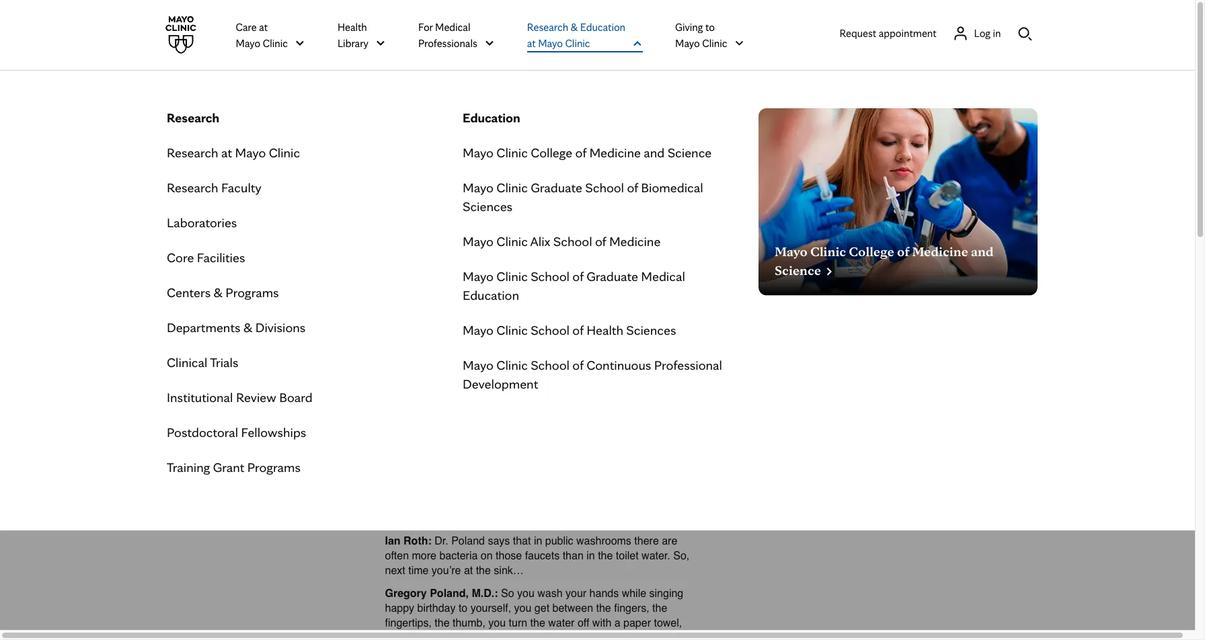 Task type: vqa. For each thing, say whether or not it's contained in the screenshot.
INTERNATIONAL PATIENTS dropdown button
no



Task type: describe. For each thing, give the bounding box(es) containing it.
the down the "thumb,"
[[453, 632, 468, 640]]

institutional review board
[[167, 390, 313, 406]]

institutional
[[167, 390, 233, 406]]

research at mayo clinic
[[167, 145, 300, 161]]

poland,
[[430, 587, 469, 600]]

public
[[545, 535, 574, 547]]

of for mayo clinic school of health sciences
[[573, 322, 584, 338]]

school for health
[[531, 322, 570, 338]]

Clinical Trials text field
[[167, 353, 238, 372]]

request
[[840, 26, 877, 40]]

at inside research & education at mayo clinic
[[527, 36, 536, 49]]

bacteria
[[440, 549, 478, 562]]

of for mayo clinic college of medicine and science
[[576, 145, 587, 161]]

there
[[635, 535, 659, 547]]

professionals
[[418, 36, 478, 49]]

m.d.:
[[472, 587, 498, 600]]

to right the "door"
[[496, 632, 505, 640]]

0 vertical spatial with
[[593, 617, 612, 629]]

clinic inside mayo clinic school of continuous professional development
[[497, 357, 528, 373]]

divisions
[[255, 320, 306, 336]]

training
[[167, 459, 210, 476]]

you right so
[[517, 587, 535, 600]]

hands inside mayo clinic minute: you're washing your hands all wrong
[[724, 86, 792, 113]]

care
[[236, 20, 257, 33]]

& for research
[[571, 20, 578, 33]]

of for mayo clinic college of medicine and
[[897, 243, 910, 259]]

at inside "care at mayo clinic"
[[259, 20, 268, 33]]

research for research & education at mayo clinic
[[527, 20, 569, 33]]

mayo inside giving to mayo clinic
[[675, 36, 700, 49]]

Mayo Clinic School of Continuous Professional Development text field
[[463, 356, 743, 394]]

postdoctoral fellowships link
[[167, 423, 306, 442]]

school inside mayo clinic graduate school of biomedical sciences
[[585, 180, 624, 196]]

avoid
[[564, 407, 590, 419]]

Mayo Clinic School of Graduate Medical Education text field
[[463, 267, 743, 305]]

towel
[[598, 632, 623, 640]]

easy
[[669, 392, 692, 404]]

Mayo Clinic School of Health Sciences text field
[[463, 321, 676, 340]]

to inside giving to mayo clinic
[[706, 20, 715, 33]]

toilet
[[616, 549, 639, 562]]

door
[[471, 632, 493, 640]]

yourself,
[[471, 602, 511, 614]]

birthday
[[417, 602, 456, 614]]

fingertips,
[[385, 617, 432, 629]]

eating
[[465, 392, 494, 404]]

often inside dr. poland says that in public washrooms there are often more bacteria on those faucets than in the toilet water. so, next time you're at the sink…
[[385, 549, 409, 562]]

at inside children often are taught at a young age to wash their hands — before eating and after using the restroom. it's an easy and effective way to stay healthy and avoid spreading disease.
[[556, 377, 565, 390]]

clinic inside mayo clinic graduate school of biomedical sciences
[[497, 180, 528, 196]]

disease.
[[643, 407, 684, 419]]

health library
[[338, 20, 369, 49]]

ian roth:
[[385, 535, 432, 547]]

Research at Mayo Clinic text field
[[167, 143, 300, 162]]

core facilities
[[167, 250, 245, 266]]

mayo inside research & education at mayo clinic
[[538, 36, 563, 49]]

children often are taught at a young age to wash their hands — before eating and after using the restroom. it's an easy and effective way to stay healthy and avoid spreading disease.
[[385, 377, 692, 419]]

mayo inside "care at mayo clinic"
[[236, 36, 261, 49]]

school for continuous
[[531, 357, 570, 373]]

at inside text field
[[221, 145, 232, 161]]

mayo clinic alix school of medicine
[[463, 233, 661, 250]]

young
[[577, 377, 606, 390]]

alix
[[531, 233, 551, 250]]

request appointment
[[840, 26, 937, 40]]

children
[[435, 377, 475, 390]]

the left fingers,
[[596, 602, 611, 614]]

while
[[622, 587, 647, 600]]

you up turn in the left of the page
[[514, 602, 532, 614]]

says
[[488, 535, 510, 547]]

medical inside for medical professionals
[[435, 20, 471, 33]]

between
[[553, 602, 593, 614]]

laboratories link
[[167, 213, 237, 232]]

your inside so you wash your hands while singing happy birthday to yourself, you get between the fingers, the fingertips, the thumb, you turn the water off with a paper towel, and you open the door to leave with a paper towel and dispose
[[566, 587, 587, 600]]

appointment
[[879, 26, 937, 40]]

all
[[798, 86, 823, 113]]

education inside research & education at mayo clinic
[[580, 20, 626, 33]]

mayo inside mayo clinic minute: you're washing your hands all wrong
[[275, 86, 333, 113]]

that
[[513, 535, 531, 547]]

research for research at mayo clinic
[[167, 145, 218, 161]]

of for mayo clinic school of continuous professional development
[[573, 357, 584, 373]]

next
[[385, 564, 405, 577]]

using
[[543, 392, 568, 404]]

1 vertical spatial with
[[537, 632, 556, 640]]

your inside mayo clinic minute: you're washing your hands all wrong
[[668, 86, 718, 113]]

programs for centers & programs
[[226, 285, 279, 301]]

0 horizontal spatial in
[[534, 535, 542, 547]]

the inside children often are taught at a young age to wash their hands — before eating and after using the restroom. it's an easy and effective way to stay healthy and avoid spreading disease.
[[571, 392, 586, 404]]

open
[[426, 632, 450, 640]]

review
[[236, 390, 276, 406]]

than
[[563, 549, 584, 562]]

wrong
[[275, 113, 343, 140]]

gregory
[[385, 587, 427, 600]]

off
[[578, 617, 590, 629]]

after
[[518, 392, 540, 404]]

care at mayo clinic button
[[236, 18, 305, 52]]

in inside text field
[[993, 26, 1001, 40]]

library
[[338, 36, 369, 49]]

centers & programs
[[167, 285, 279, 301]]

1 horizontal spatial science
[[775, 262, 821, 278]]

wash inside children often are taught at a young age to wash their hands — before eating and after using the restroom. it's an easy and effective way to stay healthy and avoid spreading disease.
[[642, 377, 668, 390]]

graduate inside mayo clinic school of graduate medical education
[[587, 268, 638, 285]]

taught
[[523, 377, 553, 390]]

college for mayo clinic college of medicine and
[[849, 243, 895, 259]]

Centers & Programs text field
[[167, 283, 279, 302]]

Research Faculty text field
[[167, 178, 261, 197]]

none text field containing mayo clinic college of medicine and
[[775, 243, 994, 278]]

more
[[412, 549, 437, 562]]

research & education at mayo clinic
[[527, 20, 626, 49]]

clinical trials
[[167, 355, 238, 371]]

departments & divisions
[[167, 320, 306, 336]]

mayo clinic college of medicine and
[[775, 243, 994, 259]]

hands inside children often are taught at a young age to wash their hands — before eating and after using the restroom. it's an easy and effective way to stay healthy and avoid spreading disease.
[[385, 392, 414, 404]]

Departments & Divisions text field
[[167, 318, 306, 337]]

it's
[[638, 392, 651, 404]]

mayo clinic school of graduate medical education
[[463, 268, 685, 303]]

roth:
[[404, 535, 432, 547]]

mayo clinic graduate school of biomedical sciences link
[[463, 178, 743, 216]]

1 vertical spatial paper
[[568, 632, 595, 640]]

care at mayo clinic
[[236, 20, 288, 49]]

mayo clinic school of health sciences
[[463, 322, 676, 338]]

Mayo Clinic College of Medicine and Science text field
[[463, 143, 712, 162]]

so
[[501, 587, 514, 600]]

continuous
[[587, 357, 651, 373]]

ian
[[385, 535, 401, 547]]

spreading
[[593, 407, 640, 419]]

sciences inside text field
[[627, 322, 676, 338]]

log in
[[975, 26, 1001, 40]]

for medical professionals button
[[418, 18, 495, 52]]

clinical trials link
[[167, 353, 238, 372]]

grant
[[213, 459, 245, 476]]

medical inside mayo clinic school of graduate medical education
[[641, 268, 685, 285]]

happy
[[385, 602, 414, 614]]

clinic inside giving to mayo clinic
[[703, 36, 728, 49]]

& for departments
[[243, 320, 253, 336]]

biomedical
[[641, 180, 703, 196]]

hands inside so you wash your hands while singing happy birthday to yourself, you get between the fingers, the fingertips, the thumb, you turn the water off with a paper towel, and you open the door to leave with a paper towel and dispose
[[590, 587, 619, 600]]

departments & divisions link
[[167, 318, 306, 337]]

effective
[[406, 407, 446, 419]]

of inside mayo clinic graduate school of biomedical sciences
[[627, 180, 638, 196]]



Task type: locate. For each thing, give the bounding box(es) containing it.
None text field
[[775, 243, 994, 278]]

to up the "thumb,"
[[459, 602, 468, 614]]

giving
[[675, 20, 703, 33]]

the down on
[[476, 564, 491, 577]]

college for mayo clinic college of medicine and science
[[531, 145, 573, 161]]

1 vertical spatial in
[[534, 535, 542, 547]]

1 vertical spatial medical
[[641, 268, 685, 285]]

of inside text field
[[573, 322, 584, 338]]

of for mayo clinic school of graduate medical education
[[573, 268, 584, 285]]

facilities
[[197, 250, 245, 266]]

Mayo Clinic Graduate School of Biomedical Sciences text field
[[463, 178, 743, 216]]

a down water
[[559, 632, 565, 640]]

you
[[517, 587, 535, 600], [514, 602, 532, 614], [489, 617, 506, 629], [406, 632, 423, 640]]

0 horizontal spatial your
[[566, 587, 587, 600]]

1 horizontal spatial paper
[[624, 617, 651, 629]]

Institutional Review Board text field
[[167, 388, 313, 407]]

a
[[568, 377, 574, 390], [615, 617, 621, 629], [559, 632, 565, 640]]

education inside mayo clinic school of graduate medical education
[[463, 287, 519, 303]]

fellowships
[[241, 424, 306, 441]]

wash up the an
[[642, 377, 668, 390]]

gregory poland, m.d.:
[[385, 587, 498, 600]]

school inside mayo clinic school of continuous professional development
[[531, 357, 570, 373]]

of inside mayo clinic school of continuous professional development
[[573, 357, 584, 373]]

you down fingertips,
[[406, 632, 423, 640]]

0 vertical spatial science
[[668, 145, 712, 161]]

so,
[[674, 549, 690, 562]]

0 horizontal spatial a
[[559, 632, 565, 640]]

mayo inside mayo clinic school of graduate medical education
[[463, 268, 494, 285]]

the up open
[[435, 617, 450, 629]]

your
[[668, 86, 718, 113], [566, 587, 587, 600]]

mayo clinic college of medicine and science link
[[463, 143, 712, 162]]

2 vertical spatial education
[[463, 287, 519, 303]]

0 horizontal spatial medical
[[435, 20, 471, 33]]

mayo inside mayo clinic school of continuous professional development
[[463, 357, 494, 373]]

research faculty
[[167, 180, 261, 196]]

1 horizontal spatial graduate
[[587, 268, 638, 285]]

are up after
[[505, 377, 520, 390]]

0 vertical spatial college
[[531, 145, 573, 161]]

programs for training grant programs
[[247, 459, 301, 476]]

school for graduate
[[531, 268, 570, 285]]

laboratories
[[167, 215, 237, 231]]

postdoctoral
[[167, 424, 238, 441]]

2 vertical spatial hands
[[590, 587, 619, 600]]

your up between
[[566, 587, 587, 600]]

0 vertical spatial &
[[571, 20, 578, 33]]

Postdoctoral Fellowships text field
[[167, 423, 306, 442]]

1 vertical spatial are
[[662, 535, 678, 547]]

0 vertical spatial often
[[478, 377, 502, 390]]

water.
[[642, 549, 671, 562]]

giving to mayo clinic
[[675, 20, 728, 49]]

to right giving
[[706, 20, 715, 33]]

clinical
[[167, 355, 207, 371]]

sink…
[[494, 564, 524, 577]]

0 vertical spatial programs
[[226, 285, 279, 301]]

0 vertical spatial your
[[668, 86, 718, 113]]

at right 'care'
[[259, 20, 268, 33]]

in
[[993, 26, 1001, 40], [534, 535, 542, 547], [587, 549, 595, 562]]

1 horizontal spatial with
[[593, 617, 612, 629]]

to
[[706, 20, 715, 33], [630, 377, 639, 390], [471, 407, 480, 419], [459, 602, 468, 614], [496, 632, 505, 640]]

often up next
[[385, 549, 409, 562]]

with down water
[[537, 632, 556, 640]]

the down singing
[[653, 602, 668, 614]]

research
[[527, 20, 569, 33], [167, 110, 219, 126], [167, 145, 218, 161], [167, 180, 218, 196]]

school down mayo clinic college of medicine and science text field
[[585, 180, 624, 196]]

clinic inside mayo clinic minute: you're washing your hands all wrong
[[340, 86, 402, 113]]

1 vertical spatial science
[[775, 262, 821, 278]]

are inside children often are taught at a young age to wash their hands — before eating and after using the restroom. it's an easy and effective way to stay healthy and avoid spreading disease.
[[505, 377, 520, 390]]

graduate inside mayo clinic graduate school of biomedical sciences
[[531, 180, 583, 196]]

0 horizontal spatial sciences
[[463, 198, 513, 215]]

0 vertical spatial a
[[568, 377, 574, 390]]

1 vertical spatial wash
[[538, 587, 563, 600]]

at up research faculty link
[[221, 145, 232, 161]]

0 horizontal spatial health
[[338, 20, 367, 33]]

board
[[279, 390, 313, 406]]

with up towel
[[593, 617, 612, 629]]

at up using
[[556, 377, 565, 390]]

are up so,
[[662, 535, 678, 547]]

0 vertical spatial in
[[993, 26, 1001, 40]]

paper
[[624, 617, 651, 629], [568, 632, 595, 640]]

clinic inside mayo clinic school of graduate medical education
[[497, 268, 528, 285]]

0 vertical spatial sciences
[[463, 198, 513, 215]]

postdoctoral fellowships
[[167, 424, 306, 441]]

clinic inside research & education at mayo clinic
[[565, 36, 590, 49]]

mayo clinic college of medicine and science
[[463, 145, 712, 161]]

log
[[975, 26, 991, 40]]

research for research
[[167, 110, 219, 126]]

are inside dr. poland says that in public washrooms there are often more bacteria on those faucets than in the toilet water. so, next time you're at the sink…
[[662, 535, 678, 547]]

log in link
[[953, 25, 1001, 41]]

1 horizontal spatial sciences
[[627, 322, 676, 338]]

research & education at mayo clinic button
[[527, 18, 643, 52]]

1 vertical spatial hands
[[385, 392, 414, 404]]

water
[[548, 617, 575, 629]]

you down yourself,
[[489, 617, 506, 629]]

at up you're
[[527, 36, 536, 49]]

for
[[418, 20, 433, 33]]

at
[[259, 20, 268, 33], [527, 36, 536, 49], [221, 145, 232, 161], [556, 377, 565, 390], [464, 564, 473, 577]]

Log in text field
[[975, 25, 1001, 41]]

in up faucets
[[534, 535, 542, 547]]

Training Grant Programs text field
[[167, 458, 301, 477]]

research inside research & education at mayo clinic
[[527, 20, 569, 33]]

washrooms
[[577, 535, 632, 547]]

the down washrooms on the bottom of page
[[598, 549, 613, 562]]

2 horizontal spatial hands
[[724, 86, 792, 113]]

a inside children often are taught at a young age to wash their hands — before eating and after using the restroom. it's an easy and effective way to stay healthy and avoid spreading disease.
[[568, 377, 574, 390]]

Mayo Clinic Alix School of Medicine text field
[[463, 232, 661, 251]]

development
[[463, 376, 538, 392]]

1 vertical spatial often
[[385, 549, 409, 562]]

Laboratories text field
[[167, 213, 237, 232]]

programs inside text field
[[226, 285, 279, 301]]

programs inside "text box"
[[247, 459, 301, 476]]

dr.
[[435, 535, 449, 547]]

hands left —
[[385, 392, 414, 404]]

thumb,
[[453, 617, 486, 629]]

of
[[576, 145, 587, 161], [627, 180, 638, 196], [595, 233, 606, 250], [897, 243, 910, 259], [573, 268, 584, 285], [573, 322, 584, 338], [573, 357, 584, 373]]

1 horizontal spatial medical
[[641, 268, 685, 285]]

mayo clinic alix school of medicine link
[[463, 232, 661, 251]]

1 vertical spatial programs
[[247, 459, 301, 476]]

Core Facilities text field
[[167, 248, 245, 267]]

at down the bacteria at the left
[[464, 564, 473, 577]]

1 horizontal spatial health
[[587, 322, 624, 338]]

0 vertical spatial education
[[580, 20, 626, 33]]

0 horizontal spatial with
[[537, 632, 556, 640]]

0 horizontal spatial wash
[[538, 587, 563, 600]]

&
[[571, 20, 578, 33], [214, 285, 223, 301], [243, 320, 253, 336]]

health up the continuous
[[587, 322, 624, 338]]

0 horizontal spatial college
[[531, 145, 573, 161]]

mayo inside mayo clinic graduate school of biomedical sciences
[[463, 180, 494, 196]]

time
[[408, 564, 429, 577]]

those
[[496, 549, 522, 562]]

school inside mayo clinic school of graduate medical education
[[531, 268, 570, 285]]

1 horizontal spatial are
[[662, 535, 678, 547]]

medicine
[[590, 145, 641, 161], [609, 233, 661, 250], [913, 243, 969, 259]]

the up avoid at the left of page
[[571, 392, 586, 404]]

1 horizontal spatial hands
[[590, 587, 619, 600]]

medicine for mayo clinic college of medicine and
[[913, 243, 969, 259]]

on
[[481, 549, 493, 562]]

with
[[593, 617, 612, 629], [537, 632, 556, 640]]

trials
[[210, 355, 238, 371]]

science
[[668, 145, 712, 161], [775, 262, 821, 278]]

medicine inside text box
[[609, 233, 661, 250]]

before
[[431, 392, 462, 404]]

to down eating
[[471, 407, 480, 419]]

faucets
[[525, 549, 560, 562]]

leave
[[508, 632, 534, 640]]

health inside text field
[[587, 322, 624, 338]]

& inside research & education at mayo clinic
[[571, 20, 578, 33]]

0 vertical spatial wash
[[642, 377, 668, 390]]

sciences
[[463, 198, 513, 215], [627, 322, 676, 338]]

wash up 'get'
[[538, 587, 563, 600]]

programs up departments & divisions link
[[226, 285, 279, 301]]

1 horizontal spatial &
[[243, 320, 253, 336]]

2 vertical spatial a
[[559, 632, 565, 640]]

singing
[[650, 587, 684, 600]]

departments
[[167, 320, 241, 336]]

1 horizontal spatial college
[[849, 243, 895, 259]]

0 vertical spatial are
[[505, 377, 520, 390]]

programs down 'fellowships'
[[247, 459, 301, 476]]

1 vertical spatial sciences
[[627, 322, 676, 338]]

health up library
[[338, 20, 367, 33]]

0 horizontal spatial often
[[385, 549, 409, 562]]

2 vertical spatial &
[[243, 320, 253, 336]]

hands left all
[[724, 86, 792, 113]]

1 vertical spatial your
[[566, 587, 587, 600]]

0 horizontal spatial paper
[[568, 632, 595, 640]]

& for centers
[[214, 285, 223, 301]]

wash inside so you wash your hands while singing happy birthday to yourself, you get between the fingers, the fingertips, the thumb, you turn the water off with a paper towel, and you open the door to leave with a paper towel and dispose
[[538, 587, 563, 600]]

2 vertical spatial in
[[587, 549, 595, 562]]

research inside text field
[[167, 145, 218, 161]]

1 horizontal spatial in
[[587, 549, 595, 562]]

school down alix
[[531, 268, 570, 285]]

programs
[[226, 285, 279, 301], [247, 459, 301, 476]]

way
[[449, 407, 468, 419]]

core facilities link
[[167, 248, 245, 267]]

mayo clinic home page image
[[162, 16, 199, 54]]

mayo clinic school of health sciences link
[[463, 321, 676, 340]]

dr. poland says that in public washrooms there are often more bacteria on those faucets than in the toilet water. so, next time you're at the sink…
[[385, 535, 690, 577]]

2 horizontal spatial a
[[615, 617, 621, 629]]

school right alix
[[554, 233, 592, 250]]

paper down off
[[568, 632, 595, 640]]

1 vertical spatial health
[[587, 322, 624, 338]]

graduate down mayo clinic alix school of medicine text box at the top of the page
[[587, 268, 638, 285]]

hands left while
[[590, 587, 619, 600]]

1 vertical spatial a
[[615, 617, 621, 629]]

graduate down mayo clinic college of medicine and science text field
[[531, 180, 583, 196]]

at inside dr. poland says that in public washrooms there are often more bacteria on those faucets than in the toilet water. so, next time you're at the sink…
[[464, 564, 473, 577]]

0 horizontal spatial science
[[668, 145, 712, 161]]

1 horizontal spatial often
[[478, 377, 502, 390]]

1 vertical spatial graduate
[[587, 268, 638, 285]]

towel,
[[654, 617, 682, 629]]

paper down fingers,
[[624, 617, 651, 629]]

0 vertical spatial health
[[338, 20, 367, 33]]

training grant programs link
[[167, 458, 301, 477]]

1 vertical spatial college
[[849, 243, 895, 259]]

1 horizontal spatial your
[[668, 86, 718, 113]]

Request appointment text field
[[840, 25, 937, 41]]

research for research faculty
[[167, 180, 218, 196]]

giving to mayo clinic button
[[675, 18, 745, 52]]

research at mayo clinic link
[[167, 143, 300, 162]]

a left young
[[568, 377, 574, 390]]

sciences inside mayo clinic graduate school of biomedical sciences
[[463, 198, 513, 215]]

clinic
[[263, 36, 288, 49], [565, 36, 590, 49], [703, 36, 728, 49], [340, 86, 402, 113], [269, 145, 300, 161], [497, 145, 528, 161], [497, 180, 528, 196], [497, 233, 528, 250], [811, 243, 846, 259], [497, 268, 528, 285], [497, 322, 528, 338], [497, 357, 528, 373]]

are
[[505, 377, 520, 390], [662, 535, 678, 547]]

0 vertical spatial paper
[[624, 617, 651, 629]]

your down giving to mayo clinic
[[668, 86, 718, 113]]

0 vertical spatial hands
[[724, 86, 792, 113]]

1 horizontal spatial a
[[568, 377, 574, 390]]

often up eating
[[478, 377, 502, 390]]

1 horizontal spatial wash
[[642, 377, 668, 390]]

0 horizontal spatial hands
[[385, 392, 414, 404]]

0 vertical spatial graduate
[[531, 180, 583, 196]]

in right 'log'
[[993, 26, 1001, 40]]

medicine for mayo clinic college of medicine and science
[[590, 145, 641, 161]]

often
[[478, 377, 502, 390], [385, 549, 409, 562]]

a up towel
[[615, 617, 621, 629]]

1 vertical spatial &
[[214, 285, 223, 301]]

get
[[535, 602, 550, 614]]

fingers,
[[614, 602, 650, 614]]

2 horizontal spatial in
[[993, 26, 1001, 40]]

2 horizontal spatial &
[[571, 20, 578, 33]]

research inside text box
[[167, 180, 218, 196]]

0 vertical spatial medical
[[435, 20, 471, 33]]

minute:
[[408, 86, 490, 113]]

school down mayo clinic school of graduate medical education
[[531, 322, 570, 338]]

of inside mayo clinic school of graduate medical education
[[573, 268, 584, 285]]

0 horizontal spatial &
[[214, 285, 223, 301]]

often inside children often are taught at a young age to wash their hands — before eating and after using the restroom. it's an easy and effective way to stay healthy and avoid spreading disease.
[[478, 377, 502, 390]]

education
[[580, 20, 626, 33], [463, 110, 520, 126], [463, 287, 519, 303]]

—
[[417, 392, 428, 404]]

you're
[[432, 564, 461, 577]]

to right age
[[630, 377, 639, 390]]

clinic inside "care at mayo clinic"
[[263, 36, 288, 49]]

professional
[[654, 357, 722, 373]]

poland
[[452, 535, 485, 547]]

in right than
[[587, 549, 595, 562]]

1 vertical spatial education
[[463, 110, 520, 126]]

training grant programs
[[167, 459, 301, 476]]

0 horizontal spatial graduate
[[531, 180, 583, 196]]

health inside health library
[[338, 20, 367, 33]]

the
[[571, 392, 586, 404], [598, 549, 613, 562], [476, 564, 491, 577], [596, 602, 611, 614], [653, 602, 668, 614], [435, 617, 450, 629], [531, 617, 545, 629], [453, 632, 468, 640]]

the down 'get'
[[531, 617, 545, 629]]

school inside text field
[[531, 322, 570, 338]]

school up the taught at the left bottom of page
[[531, 357, 570, 373]]

0 horizontal spatial are
[[505, 377, 520, 390]]



